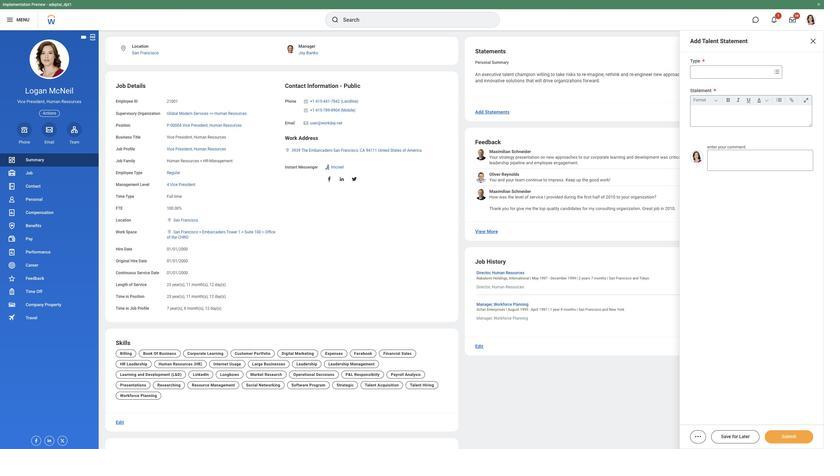 Task type: vqa. For each thing, say whether or not it's contained in the screenshot.
do
no



Task type: locate. For each thing, give the bounding box(es) containing it.
location image inside the job details group
[[167, 230, 172, 234]]

list
[[476, 149, 808, 212], [0, 153, 99, 325]]

resources up 'international'
[[506, 271, 525, 275]]

employee
[[116, 99, 133, 104], [116, 171, 133, 175]]

1 horizontal spatial new
[[654, 72, 663, 77]]

0 vertical spatial manager, workforce planning
[[477, 302, 529, 307]]

new inside an executive talent champion willing to take risks to re-imagine, rethink and re-engineer new approaches to common business dilemmas and deliver bold and innovative solutions that will drive organizations forward.
[[654, 72, 663, 77]]

1 vertical spatial director,
[[477, 285, 491, 289]]

view more
[[476, 229, 498, 234]]

risks
[[566, 72, 576, 77]]

1 vertical spatial summary
[[26, 157, 44, 162]]

Type field
[[691, 66, 772, 78]]

add statements
[[476, 109, 510, 114]]

location image down 100.00% at the top left of the page
[[167, 218, 172, 222]]

0 vertical spatial personal
[[476, 60, 491, 65]]

2 vertical spatial 12
[[205, 306, 210, 311]]

talent inside "button"
[[410, 383, 422, 388]]

length of service element
[[167, 278, 226, 287]]

0 vertical spatial director,
[[477, 271, 491, 275]]

01/01/2000 down original hire date element
[[167, 271, 188, 275]]

position down supervisory
[[116, 123, 130, 128]]

day(s) up time in position element
[[215, 282, 226, 287]]

phone image
[[303, 99, 309, 104], [303, 108, 309, 113], [20, 126, 29, 134]]

add talent statement
[[691, 38, 748, 44]]

workforce planning
[[120, 393, 157, 398]]

1 vertical spatial embarcadero
[[202, 230, 226, 235]]

0 vertical spatial type
[[691, 58, 701, 64]]

schneider inside maximilian schneider how was the level of service i provided during the first half of 2010 to your organization? thank you for give me the top quality candidates for my consulting organization. great job in 2010.
[[512, 189, 531, 194]]

tower
[[227, 230, 238, 235]]

phone image for +1 415-789-8904 (mobile)
[[303, 108, 309, 113]]

type for employee type
[[134, 171, 143, 175]]

re-
[[583, 72, 588, 77], [630, 72, 635, 77]]

0 horizontal spatial feedback
[[26, 276, 44, 281]]

0 vertical spatial was
[[661, 155, 669, 160]]

0 vertical spatial date
[[124, 247, 132, 251]]

job left "details"
[[116, 82, 126, 89]]

2 schneider from the top
[[512, 189, 531, 194]]

management down longbows button
[[211, 383, 235, 388]]

resources down vice president, human resources link
[[181, 159, 199, 163]]

month(s), inside time in position element
[[192, 294, 209, 299]]

time inside list
[[26, 289, 35, 294]]

contact inside contact link
[[26, 184, 41, 189]]

operational
[[294, 372, 315, 377]]

company property
[[26, 302, 61, 307]]

1 vertical spatial approaches
[[556, 155, 578, 160]]

in down length of service
[[126, 294, 129, 299]]

0 vertical spatial director, human resources
[[477, 271, 525, 275]]

01/01/2000 up original hire date element
[[167, 247, 188, 251]]

messenger
[[298, 165, 318, 169]]

human inside navigation pane region
[[47, 99, 60, 104]]

month(s), up time in job profile element
[[192, 294, 209, 299]]

embarcadero left tower
[[202, 230, 226, 235]]

x image right linkedin icon
[[58, 436, 65, 443]]

1 horizontal spatial profile
[[138, 306, 149, 311]]

1 horizontal spatial facebook image
[[326, 176, 332, 182]]

2 horizontal spatial talent
[[703, 38, 719, 44]]

full time
[[167, 194, 182, 199]]

contact inside contact information - public 'group'
[[285, 82, 306, 89]]

personal for personal summary
[[476, 60, 491, 65]]

employee id
[[116, 99, 138, 104]]

manager, workforce planning link
[[477, 301, 529, 307]]

resources inside job family element
[[181, 159, 199, 163]]

2 vertical spatial month(s),
[[187, 306, 204, 311]]

employee's photo (oliver reynolds) image
[[476, 171, 487, 183]]

1 horizontal spatial 1
[[551, 308, 553, 312]]

months
[[595, 276, 607, 280], [564, 308, 576, 312]]

work inside contact information - public 'group'
[[285, 135, 297, 141]]

director, human resources down holdings,
[[477, 285, 525, 289]]

0 horizontal spatial 1
[[238, 230, 241, 235]]

location image
[[120, 45, 127, 52], [167, 218, 172, 222]]

talent
[[503, 72, 514, 77]]

type down management level
[[126, 194, 134, 199]]

415- for 789-
[[316, 108, 324, 112]]

new inside your strategy presentation on new approaches to our corporate learning and development was critical and timely to ensure we avoid future skill gaps and improve our leadership pipeline and employee engagement.
[[547, 155, 555, 160]]

0 vertical spatial 11
[[186, 282, 191, 287]]

0 horizontal spatial x image
[[58, 436, 65, 443]]

2 vertical spatial year(s),
[[170, 306, 183, 311]]

schneider up presentation at the top right of page
[[512, 149, 531, 154]]

email logan mcneil element
[[42, 140, 57, 145]]

0 horizontal spatial profile
[[124, 147, 135, 151]]

vice president, human resources up job family element
[[167, 147, 226, 151]]

1995
[[521, 308, 529, 312]]

1 vertical spatial edit button
[[113, 416, 127, 429]]

bold image
[[724, 96, 733, 104]]

month(s), right 6
[[187, 306, 204, 311]]

employee's photo (maximilian schneider) image
[[476, 149, 487, 160], [476, 189, 487, 200]]

add inside the add statements button
[[476, 109, 484, 114]]

performance
[[26, 250, 51, 254]]

continue
[[526, 178, 543, 182]]

san inside location san francisco
[[132, 51, 139, 55]]

personal up 'an'
[[476, 60, 491, 65]]

social
[[246, 383, 258, 388]]

contact link
[[0, 180, 99, 193]]

email inside 'popup button'
[[44, 140, 54, 144]]

0 vertical spatial work
[[285, 135, 297, 141]]

1 director, from the top
[[477, 271, 491, 275]]

1 horizontal spatial phone
[[285, 99, 296, 104]]

your down reynolds
[[506, 178, 514, 182]]

0 horizontal spatial re-
[[583, 72, 588, 77]]

1 horizontal spatial edit
[[476, 344, 484, 349]]

1 horizontal spatial summary
[[492, 60, 509, 65]]

acquisition
[[378, 383, 399, 388]]

2 horizontal spatial for
[[733, 434, 739, 439]]

11 inside the length of service element
[[186, 282, 191, 287]]

1 horizontal spatial contact
[[285, 82, 306, 89]]

planning inside button
[[141, 393, 157, 398]]

1 horizontal spatial personal
[[476, 60, 491, 65]]

1 vertical spatial phone image
[[303, 108, 309, 113]]

1 our from the left
[[584, 155, 590, 160]]

statements down innovative
[[485, 109, 510, 114]]

human inside director, human resources link
[[492, 271, 505, 275]]

0 vertical spatial new
[[654, 72, 663, 77]]

aim image
[[324, 164, 331, 170]]

7 left 6
[[167, 306, 169, 311]]

23 for time in position
[[167, 294, 171, 299]]

location image
[[285, 148, 290, 152], [167, 230, 172, 234]]

2 maximilian from the top
[[490, 189, 511, 194]]

instant messenger
[[285, 165, 318, 169]]

statement up format
[[691, 88, 712, 93]]

day(s) inside time in position element
[[215, 294, 226, 299]]

time off image
[[8, 288, 16, 296]]

0 horizontal spatial location image
[[120, 45, 127, 52]]

1 horizontal spatial approaches
[[664, 72, 688, 77]]

2 23 from the top
[[167, 294, 171, 299]]

0 vertical spatial vice president, human resources
[[17, 99, 82, 104]]

0 vertical spatial 23
[[167, 282, 171, 287]]

planning down 1995
[[513, 316, 528, 321]]

that
[[526, 78, 534, 83]]

career image
[[8, 261, 16, 269]]

time off
[[26, 289, 42, 294]]

12 for time in job profile
[[205, 306, 210, 311]]

internet
[[214, 362, 228, 366]]

0 horizontal spatial statement
[[691, 88, 712, 93]]

time in position element
[[167, 290, 226, 299]]

1 vertical spatial type
[[134, 171, 143, 175]]

director, human resources
[[477, 271, 525, 275], [477, 285, 525, 289]]

was inside maximilian schneider how was the level of service i provided during the first half of 2010 to your organization? thank you for give me the top quality candidates for my consulting organization. great job in 2010.
[[500, 195, 507, 200]]

2 11 from the top
[[186, 294, 191, 299]]

type for time type
[[126, 194, 134, 199]]

service down original hire date
[[137, 271, 150, 275]]

human up vice president, human resources link
[[194, 135, 207, 140]]

imagine,
[[588, 72, 605, 77]]

2 horizontal spatial date
[[151, 271, 159, 275]]

job inside list
[[26, 171, 33, 175]]

year(s), for time in job profile
[[170, 306, 183, 311]]

2 23 year(s), 11 month(s), 12 day(s) from the top
[[167, 294, 226, 299]]

hire up the original
[[116, 247, 123, 251]]

san inside 3939 the embarcadero san francisco, ca 94111 united states of america link
[[334, 148, 340, 153]]

1 01/01/2000 from the top
[[167, 247, 188, 251]]

1 +1 from the top
[[310, 99, 315, 104]]

0 vertical spatial +1
[[310, 99, 315, 104]]

items selected list
[[303, 98, 369, 114]]

0 vertical spatial manager,
[[477, 302, 493, 307]]

phone inside contact information - public 'group'
[[285, 99, 296, 104]]

3939 the embarcadero san francisco, ca 94111 united states of america
[[292, 148, 422, 153]]

2 +1 from the top
[[310, 108, 315, 112]]

1 horizontal spatial add
[[691, 38, 701, 44]]

1 vertical spatial statements
[[485, 109, 510, 114]]

1 horizontal spatial statement
[[721, 38, 748, 44]]

to left corporate
[[579, 155, 583, 160]]

schneider for maximilian schneider
[[512, 149, 531, 154]]

to right timely
[[704, 155, 708, 160]]

12 down time in position element
[[205, 306, 210, 311]]

year(s), inside the length of service element
[[172, 282, 185, 287]]

type up common at the right top of the page
[[691, 58, 701, 64]]

2 director, human resources from the top
[[477, 285, 525, 289]]

internet usage
[[214, 362, 241, 366]]

12 inside time in position element
[[210, 294, 214, 299]]

business
[[714, 72, 732, 77]]

2 re- from the left
[[630, 72, 635, 77]]

year(s), inside time in position element
[[172, 294, 185, 299]]

0 vertical spatial business
[[116, 135, 132, 140]]

23 inside time in position element
[[167, 294, 171, 299]]

1 right tower
[[238, 230, 241, 235]]

7 year(s), 6 month(s), 12 day(s)
[[167, 306, 222, 311]]

contact image
[[8, 182, 16, 190]]

profile
[[124, 147, 135, 151], [138, 306, 149, 311]]

director, inside director, human resources link
[[477, 271, 491, 275]]

hr
[[120, 362, 126, 366]]

0 vertical spatial year(s),
[[172, 282, 185, 287]]

2 vertical spatial phone image
[[20, 126, 29, 134]]

personal for personal
[[26, 197, 43, 202]]

3 leadership from the left
[[329, 362, 349, 366]]

email down mail icon
[[44, 140, 54, 144]]

1 vertical spatial 12
[[210, 294, 214, 299]]

2 employee from the top
[[116, 171, 133, 175]]

close environment banner image
[[818, 2, 821, 6]]

human inside business title element
[[194, 135, 207, 140]]

president,
[[27, 99, 46, 104], [191, 123, 209, 128], [176, 135, 193, 140], [176, 147, 193, 151]]

month(s), for time in position
[[192, 294, 209, 299]]

2 vertical spatial type
[[126, 194, 134, 199]]

performance image
[[8, 248, 16, 256]]

mail image
[[45, 126, 53, 134]]

0 horizontal spatial facebook image
[[32, 436, 39, 443]]

maximilian up your
[[490, 149, 511, 154]]

1 employee from the top
[[116, 99, 133, 104]]

time for time in position
[[116, 294, 125, 299]]

year(s), for time in position
[[172, 294, 185, 299]]

to left impress.
[[544, 178, 548, 182]]

phone image up phone logan mcneil element
[[20, 126, 29, 134]]

time down length
[[116, 294, 125, 299]]

2 our from the left
[[797, 155, 803, 160]]

your
[[719, 144, 727, 149], [506, 178, 514, 182], [622, 195, 630, 200]]

0 horizontal spatial list
[[0, 153, 99, 325]]

2 vertical spatial your
[[622, 195, 630, 200]]

twitter image
[[351, 176, 357, 182]]

0 vertical spatial 23 year(s), 11 month(s), 12 day(s)
[[167, 282, 226, 287]]

year(s), left 6
[[170, 306, 183, 311]]

leadership inside leadership management button
[[329, 362, 349, 366]]

1 horizontal spatial 7
[[592, 276, 594, 280]]

embarcadero right the the
[[309, 148, 333, 153]]

expenses
[[325, 351, 343, 356]]

month(s), inside time in job profile element
[[187, 306, 204, 311]]

415- up 789- on the top of page
[[316, 99, 324, 104]]

list containing maximilian schneider
[[476, 149, 808, 212]]

1 horizontal spatial location image
[[285, 148, 290, 152]]

2 vertical spatial workforce
[[120, 393, 140, 398]]

2 vertical spatial planning
[[141, 393, 157, 398]]

market
[[251, 372, 264, 377]]

12 up time in job profile element
[[210, 294, 214, 299]]

(l&d)
[[171, 372, 182, 377]]

digital marketing
[[282, 351, 314, 356]]

contact for contact
[[26, 184, 41, 189]]

type up management level
[[134, 171, 143, 175]]

2 horizontal spatial your
[[719, 144, 727, 149]]

1 23 year(s), 11 month(s), 12 day(s) from the top
[[167, 282, 226, 287]]

0 horizontal spatial 7
[[167, 306, 169, 311]]

statements up personal summary element
[[476, 48, 506, 55]]

new right 'on' on the right top
[[547, 155, 555, 160]]

1 vertical spatial edit
[[116, 420, 124, 425]]

1 415- from the top
[[316, 99, 324, 104]]

(hr)
[[194, 362, 202, 366]]

president, down the "00004"
[[176, 135, 193, 140]]

x image
[[810, 37, 818, 45], [58, 436, 65, 443]]

facebook image
[[326, 176, 332, 182], [32, 436, 39, 443]]

san inside san francisco > embarcadero tower 1 > suite 100 > office of the chro
[[174, 230, 180, 235]]

location for location
[[116, 218, 131, 223]]

resource management
[[192, 383, 235, 388]]

+1 for +1 415-441-7842 (landline)
[[310, 99, 315, 104]]

profile up family
[[124, 147, 135, 151]]

11 up time in job profile element
[[186, 294, 191, 299]]

leadership down marketing
[[297, 362, 317, 366]]

0 vertical spatial profile
[[124, 147, 135, 151]]

to inside maximilian schneider how was the level of service i provided during the first half of 2010 to your organization? thank you for give me the top quality candidates for my consulting organization. great job in 2010.
[[617, 195, 621, 200]]

company
[[26, 302, 44, 307]]

full time element
[[167, 193, 182, 199]]

leadership for leadership management
[[329, 362, 349, 366]]

global
[[167, 111, 178, 116]]

and down presentation at the top right of page
[[526, 160, 534, 165]]

phone button
[[17, 122, 32, 145]]

1 vertical spatial employee's photo (maximilian schneider) image
[[476, 189, 487, 200]]

job family element
[[167, 155, 233, 164]]

maximilian for maximilian schneider
[[490, 149, 511, 154]]

company property image
[[8, 301, 16, 309]]

employee id element
[[167, 95, 178, 104]]

work up 3939
[[285, 135, 297, 141]]

of inside san francisco > embarcadero tower 1 > suite 100 > office of the chro
[[167, 235, 171, 240]]

schneider for maximilian schneider how was the level of service i provided during the first half of 2010 to your organization? thank you for give me the top quality candidates for my consulting organization. great job in 2010.
[[512, 189, 531, 194]]

operational decisions
[[294, 372, 335, 377]]

1 leadership from the left
[[127, 362, 148, 366]]

san inside san francisco link
[[174, 218, 180, 223]]

1 vertical spatial personal
[[26, 197, 43, 202]]

december
[[551, 276, 567, 280]]

new right 'engineer'
[[654, 72, 663, 77]]

add
[[691, 38, 701, 44], [476, 109, 484, 114]]

vice president, human resources for vice president, human resources link
[[167, 147, 226, 151]]

job for job family
[[116, 159, 123, 163]]

contact left the information
[[285, 82, 306, 89]]

phone logan mcneil element
[[17, 140, 32, 145]]

1 11 from the top
[[186, 282, 191, 287]]

improve
[[780, 155, 796, 160]]

actions
[[43, 111, 56, 115]]

date up continuous service date
[[139, 259, 147, 263]]

united
[[378, 148, 390, 153]]

add inside add talent statement dialog
[[691, 38, 701, 44]]

you and your team continue to impress.  keep up the good work!
[[490, 178, 611, 182]]

maximilian
[[490, 149, 511, 154], [490, 189, 511, 194]]

1 manager, from the top
[[477, 302, 493, 307]]

edit for job history
[[476, 344, 484, 349]]

an
[[476, 72, 481, 77]]

resources down 'international'
[[506, 285, 525, 289]]

corporate
[[591, 155, 610, 160]]

maximilian up 'how'
[[490, 189, 511, 194]]

profile down time in position
[[138, 306, 149, 311]]

manager, up the octan
[[477, 302, 493, 307]]

1 23 from the top
[[167, 282, 171, 287]]

0 horizontal spatial approaches
[[556, 155, 578, 160]]

view
[[476, 229, 486, 234]]

original
[[116, 259, 130, 263]]

employee's photo (maximilian schneider) image for your strategy presentation on new approaches to our corporate learning and development was critical and timely to ensure we avoid future skill gaps and improve our leadership pipeline and employee engagement.
[[476, 149, 487, 160]]

up
[[577, 178, 582, 182]]

format group
[[693, 95, 814, 105]]

0 vertical spatial edit
[[476, 344, 484, 349]]

president, inside business title element
[[176, 135, 193, 140]]

human inside global modern services >> human resources link
[[215, 111, 227, 116]]

resources inside 'button'
[[173, 362, 193, 366]]

leadership inside leadership button
[[297, 362, 317, 366]]

0 vertical spatial 415-
[[316, 99, 324, 104]]

leadership inside hr leadership button
[[127, 362, 148, 366]]

level
[[515, 195, 524, 200]]

- inside banner
[[46, 2, 48, 7]]

personal
[[476, 60, 491, 65], [26, 197, 43, 202]]

0 horizontal spatial date
[[124, 247, 132, 251]]

1
[[238, 230, 241, 235], [551, 308, 553, 312]]

0 horizontal spatial location image
[[167, 230, 172, 234]]

year(s), up 6
[[172, 294, 185, 299]]

2 maximilian schneider link from the top
[[490, 189, 531, 194]]

president
[[179, 182, 195, 187]]

job
[[654, 206, 660, 211]]

time left the off
[[26, 289, 35, 294]]

23 year(s), 11 month(s), 12 day(s) up time in position element
[[167, 282, 226, 287]]

underline image
[[745, 96, 754, 104]]

1997 right the 'april' at the bottom of page
[[540, 308, 548, 312]]

human resources (hr)
[[159, 362, 202, 366]]

billing
[[120, 351, 132, 356]]

0 vertical spatial approaches
[[664, 72, 688, 77]]

1 vertical spatial was
[[500, 195, 507, 200]]

manager, down the octan
[[477, 316, 493, 321]]

planning down presentations button
[[141, 393, 157, 398]]

approaches left common at the right top of the page
[[664, 72, 688, 77]]

job right job image
[[26, 171, 33, 175]]

work for work address
[[285, 135, 297, 141]]

12 inside the length of service element
[[210, 282, 214, 287]]

1 vertical spatial phone
[[19, 140, 30, 144]]

hire date element
[[167, 243, 188, 252]]

resources inside navigation pane region
[[61, 99, 82, 104]]

2 415- from the top
[[316, 108, 324, 112]]

work inside the job details group
[[116, 230, 125, 235]]

maximilian inside maximilian schneider how was the level of service i provided during the first half of 2010 to your organization? thank you for give me the top quality candidates for my consulting organization. great job in 2010.
[[490, 189, 511, 194]]

2 employee's photo (maximilian schneider) image from the top
[[476, 189, 487, 200]]

our left corporate
[[584, 155, 590, 160]]

1 horizontal spatial location
[[132, 44, 149, 49]]

benefits image
[[8, 222, 16, 230]]

1 vertical spatial new
[[547, 155, 555, 160]]

manager, workforce planning up enterprises at bottom
[[477, 302, 529, 307]]

facebook
[[354, 351, 373, 356]]

president, down logan
[[27, 99, 46, 104]]

personal inside list
[[26, 197, 43, 202]]

month(s), inside the length of service element
[[192, 282, 209, 287]]

resources down the mcneil
[[61, 99, 82, 104]]

2 01/01/2000 from the top
[[167, 259, 188, 263]]

1 vertical spatial year(s),
[[172, 294, 185, 299]]

1 employee's photo (maximilian schneider) image from the top
[[476, 149, 487, 160]]

day(s) for length of service
[[215, 282, 226, 287]]

2 vertical spatial in
[[126, 306, 129, 311]]

0 vertical spatial maximilian schneider link
[[490, 149, 531, 154]]

billing button
[[116, 350, 136, 358]]

0 vertical spatial in
[[661, 206, 665, 211]]

talent for talent hiring
[[410, 383, 422, 388]]

location for location san francisco
[[132, 44, 149, 49]]

email left mail image
[[285, 121, 295, 125]]

leadership for leadership
[[297, 362, 317, 366]]

01/01/2000 for original hire date
[[167, 259, 188, 263]]

navigation pane region
[[0, 30, 99, 449]]

day(s) inside time in job profile element
[[211, 306, 222, 311]]

common
[[694, 72, 712, 77]]

- left public
[[340, 82, 343, 89]]

1 horizontal spatial date
[[139, 259, 147, 263]]

3 01/01/2000 from the top
[[167, 271, 188, 275]]

location image for work space
[[167, 230, 172, 234]]

0 vertical spatial hire
[[116, 247, 123, 251]]

2 leadership from the left
[[297, 362, 317, 366]]

talent for talent acquisition
[[365, 383, 377, 388]]

corporate
[[188, 351, 206, 356]]

fte
[[116, 206, 123, 211]]

italic image
[[735, 96, 743, 104]]

01/01/2000 up continuous service date element
[[167, 259, 188, 263]]

your inside add talent statement dialog
[[719, 144, 727, 149]]

email inside contact information - public 'group'
[[285, 121, 295, 125]]

1 maximilian schneider link from the top
[[490, 149, 531, 154]]

1 horizontal spatial location image
[[167, 218, 172, 222]]

longbows
[[220, 372, 239, 377]]

location inside the job details group
[[116, 218, 131, 223]]

p&l responsibiity
[[346, 372, 380, 377]]

talent inside button
[[365, 383, 377, 388]]

day(s) down time in position element
[[211, 306, 222, 311]]

1 vertical spatial 23
[[167, 294, 171, 299]]

1 horizontal spatial your
[[622, 195, 630, 200]]

of inside contact information - public 'group'
[[403, 148, 406, 153]]

contact
[[285, 82, 306, 89], [26, 184, 41, 189]]

1 vertical spatial maximilian schneider link
[[490, 189, 531, 194]]

book of business button
[[139, 350, 181, 358]]

linkedin image
[[339, 176, 345, 182]]

human down logan mcneil
[[47, 99, 60, 104]]

12 inside time in job profile element
[[205, 306, 210, 311]]

1 schneider from the top
[[512, 149, 531, 154]]

of up hire date element
[[167, 235, 171, 240]]

11 up time in position element
[[186, 282, 191, 287]]

1 horizontal spatial edit button
[[473, 340, 486, 353]]

feedback image
[[8, 275, 16, 282]]

1 horizontal spatial feedback
[[476, 138, 501, 145]]

year(s), inside time in job profile element
[[170, 306, 183, 311]]

social networking button
[[242, 381, 285, 389]]

1 vertical spatial hire
[[131, 259, 138, 263]]

comment
[[728, 144, 746, 149]]

view team image
[[70, 126, 78, 134]]

add for add talent statement
[[691, 38, 701, 44]]

management down employee type
[[116, 182, 139, 187]]

0 vertical spatial add
[[691, 38, 701, 44]]

- right "preview"
[[46, 2, 48, 7]]

francisco inside san francisco > embarcadero tower 1 > suite 100 > office of the chro
[[181, 230, 198, 235]]

compensation image
[[8, 209, 16, 217]]

family
[[124, 159, 135, 163]]

1 vertical spatial 01/01/2000
[[167, 259, 188, 263]]

inbox large image
[[790, 16, 796, 23]]

leadership right hr
[[127, 362, 148, 366]]

candidates
[[561, 206, 582, 211]]

location
[[132, 44, 149, 49], [116, 218, 131, 223]]

your right enter
[[719, 144, 727, 149]]

human down book of business button
[[159, 362, 172, 366]]

facebook image left linkedin icon
[[32, 436, 39, 443]]

0 horizontal spatial email
[[44, 140, 54, 144]]

large
[[252, 362, 263, 366]]

x image down the profile logan mcneil element
[[810, 37, 818, 45]]

day(s) inside the length of service element
[[215, 282, 226, 287]]

was right 'how'
[[500, 195, 507, 200]]

save for later button
[[712, 430, 760, 443]]

submit
[[782, 434, 797, 439]]

11 inside time in position element
[[186, 294, 191, 299]]

enter your comment text field
[[708, 150, 814, 171]]

the
[[583, 178, 589, 182], [508, 195, 514, 200], [578, 195, 584, 200], [533, 206, 539, 211], [172, 235, 177, 240]]

maximize image
[[802, 96, 811, 104]]

job details group
[[116, 82, 279, 311]]

maximilian schneider link for 08/17/2015
[[490, 149, 531, 154]]

nakatomi holdings, international   |   may 1997 - december 1999 | 2 years 7 months | san francisco and tokyo
[[477, 276, 650, 280]]

san francisco > embarcadero tower 1 > suite 100 > office of the chro link
[[167, 229, 276, 240]]

vice inside p-00004 vice president, human resources link
[[183, 123, 190, 128]]

12 up time in position element
[[210, 282, 214, 287]]

re- up the forward.
[[583, 72, 588, 77]]

president, inside navigation pane region
[[27, 99, 46, 104]]

personal up compensation
[[26, 197, 43, 202]]

441-
[[324, 99, 331, 104]]

01/01/2000 for hire date
[[167, 247, 188, 251]]

full
[[167, 194, 173, 199]]

0 horizontal spatial learning
[[120, 372, 137, 377]]

0 vertical spatial edit button
[[473, 340, 486, 353]]

day(s) for time in job profile
[[211, 306, 222, 311]]

director, human resources link
[[477, 269, 525, 275]]

summary up "talent"
[[492, 60, 509, 65]]

work for work space
[[116, 230, 125, 235]]

vice president, human resources for business title element
[[167, 135, 226, 140]]

learning up presentations button
[[120, 372, 137, 377]]

1 maximilian from the top
[[490, 149, 511, 154]]



Task type: describe. For each thing, give the bounding box(es) containing it.
personal summary element
[[476, 59, 509, 65]]

and right learning
[[627, 155, 634, 160]]

1 manager, workforce planning from the top
[[477, 302, 529, 307]]

work address
[[285, 135, 318, 141]]

personal link
[[0, 193, 99, 206]]

0 vertical spatial feedback
[[476, 138, 501, 145]]

profile logan mcneil element
[[802, 13, 821, 27]]

1 vertical spatial months
[[564, 308, 576, 312]]

2 manager, from the top
[[477, 316, 493, 321]]

7 inside time in job profile element
[[167, 306, 169, 311]]

hire date
[[116, 247, 132, 251]]

approaches inside your strategy presentation on new approaches to our corporate learning and development was critical and timely to ensure we avoid future skill gaps and improve our leadership pipeline and employee engagement.
[[556, 155, 578, 160]]

and left "tokyo"
[[633, 276, 639, 280]]

reynolds
[[502, 172, 520, 177]]

human inside job family element
[[167, 159, 180, 163]]

lmcneil
[[331, 165, 344, 169]]

0 horizontal spatial for
[[510, 206, 516, 211]]

on
[[541, 155, 546, 160]]

management up p&l responsibiity button
[[351, 362, 375, 366]]

1 vertical spatial position
[[130, 294, 145, 299]]

hr leadership button
[[116, 360, 152, 368]]

+1 for +1 415-789-8904 (mobile)
[[310, 108, 315, 112]]

presentation
[[516, 155, 540, 160]]

leadership
[[490, 160, 510, 165]]

the right up at the top of page
[[583, 178, 589, 182]]

3939 the embarcadero san francisco, ca 94111 united states of america link
[[292, 147, 422, 153]]

we
[[723, 155, 728, 160]]

2010.
[[666, 206, 676, 211]]

will
[[535, 78, 542, 83]]

portfolio
[[254, 351, 271, 356]]

york
[[618, 308, 625, 312]]

talent hiring
[[410, 383, 434, 388]]

businesses
[[264, 362, 285, 366]]

rethink
[[606, 72, 620, 77]]

2 manager, workforce planning from the top
[[477, 316, 528, 321]]

original hire date element
[[167, 255, 188, 264]]

user@workday.net link
[[310, 119, 343, 125]]

11 for time in position
[[186, 294, 191, 299]]

software
[[292, 383, 309, 388]]

> inside job family element
[[200, 159, 202, 163]]

1 vertical spatial workforce
[[494, 316, 512, 321]]

enter your comment
[[708, 144, 746, 149]]

1 inside san francisco > embarcadero tower 1 > suite 100 > office of the chro
[[238, 230, 241, 235]]

0 vertical spatial san francisco link
[[132, 51, 159, 55]]

vice president, human resources inside navigation pane region
[[17, 99, 82, 104]]

give
[[517, 206, 525, 211]]

1 vertical spatial service
[[134, 282, 147, 287]]

23 year(s), 11 month(s), 12 day(s) for service
[[167, 282, 226, 287]]

0 vertical spatial statement
[[721, 38, 748, 44]]

prompts image
[[773, 68, 781, 76]]

1 vertical spatial 1
[[551, 308, 553, 312]]

contact for contact information - public
[[285, 82, 306, 89]]

statements inside button
[[485, 109, 510, 114]]

time in position
[[116, 294, 145, 299]]

date for hire
[[139, 259, 147, 263]]

| right 8
[[577, 308, 578, 312]]

0 vertical spatial facebook image
[[326, 176, 332, 182]]

i
[[545, 195, 546, 200]]

services
[[194, 111, 209, 116]]

human down holdings,
[[492, 285, 505, 289]]

of
[[154, 351, 158, 356]]

the right the me
[[533, 206, 539, 211]]

of right 'level' at the top right of page
[[525, 195, 529, 200]]

email button
[[42, 122, 57, 145]]

management inside job family element
[[210, 159, 233, 163]]

public
[[344, 82, 361, 89]]

0 vertical spatial statements
[[476, 48, 506, 55]]

view more button
[[473, 225, 501, 238]]

- left the 'april' at the bottom of page
[[530, 308, 531, 312]]

and left timely
[[683, 155, 691, 160]]

p&l responsibiity button
[[342, 371, 384, 379]]

search image
[[332, 16, 339, 24]]

global modern services >> human resources link
[[167, 110, 247, 116]]

1 director, human resources from the top
[[477, 271, 525, 275]]

pay
[[26, 236, 33, 241]]

resources inside business title element
[[208, 135, 226, 140]]

tag image
[[80, 34, 88, 41]]

day(s) for time in position
[[215, 294, 226, 299]]

11 for length of service
[[186, 282, 191, 287]]

add talent statement dialog
[[680, 30, 825, 449]]

time for time off
[[26, 289, 35, 294]]

0 vertical spatial months
[[595, 276, 607, 280]]

0 horizontal spatial hire
[[116, 247, 123, 251]]

view printable version (pdf) image
[[89, 34, 96, 41]]

original hire date
[[116, 259, 147, 263]]

performance link
[[0, 246, 99, 259]]

related actions image
[[695, 433, 703, 440]]

large businesses
[[252, 362, 285, 366]]

job down time in position
[[130, 306, 137, 311]]

job for job profile
[[116, 147, 123, 151]]

feedback link
[[0, 272, 99, 285]]

for inside save for later button
[[733, 434, 739, 439]]

time in job profile element
[[167, 302, 222, 311]]

vice inside navigation pane region
[[17, 99, 26, 104]]

hr-
[[203, 159, 210, 163]]

maximilian schneider
[[490, 149, 531, 154]]

summary link
[[0, 153, 99, 167]]

april
[[531, 308, 539, 312]]

human inside p-00004 vice president, human resources link
[[210, 123, 222, 128]]

leadership management
[[329, 362, 375, 366]]

0 vertical spatial 7
[[592, 276, 594, 280]]

maximilian for maximilian schneider how was the level of service i provided during the first half of 2010 to your organization? thank you for give me the top quality candidates for my consulting organization. great job in 2010.
[[490, 189, 511, 194]]

good
[[590, 178, 599, 182]]

location image for work address
[[285, 148, 290, 152]]

0 vertical spatial position
[[116, 123, 130, 128]]

organizations
[[554, 78, 582, 83]]

maximilian schneider link for how was the level of service i provided during the first half of 2010 to your organization? thank you for give me the top quality candidates for my consulting organization. great job in 2010.
[[490, 189, 531, 194]]

summary inside personal summary element
[[492, 60, 509, 65]]

1 vertical spatial 1997
[[540, 308, 548, 312]]

3939
[[292, 148, 301, 153]]

location image inside the job details group
[[167, 218, 172, 222]]

edit for skills
[[116, 420, 124, 425]]

business inside the job details group
[[116, 135, 132, 140]]

and right "gaps"
[[772, 155, 779, 160]]

and inside button
[[138, 372, 145, 377]]

month(s), for time in job profile
[[187, 306, 204, 311]]

approaches inside an executive talent champion willing to take risks to re-imagine, rethink and re-engineer new approaches to common business dilemmas and deliver bold and innovative solutions that will drive organizations forward.
[[664, 72, 688, 77]]

of right length
[[129, 282, 133, 287]]

in for 7 year(s), 6 month(s), 12 day(s)
[[126, 306, 129, 311]]

space
[[126, 230, 137, 235]]

your inside maximilian schneider how was the level of service i provided during the first half of 2010 to your organization? thank you for give me the top quality candidates for my consulting organization. great job in 2010.
[[622, 195, 630, 200]]

notifications large image
[[771, 16, 778, 23]]

travel image
[[8, 314, 16, 321]]

list containing summary
[[0, 153, 99, 325]]

embarcadero inside contact information - public 'group'
[[309, 148, 333, 153]]

pay image
[[8, 235, 16, 243]]

time
[[174, 194, 182, 199]]

length
[[116, 282, 128, 287]]

joy banks link
[[299, 51, 318, 55]]

bulleted list image
[[775, 96, 784, 104]]

employee's photo (maximilian schneider) image for how was the level of service i provided during the first half of 2010 to your organization? thank you for give me the top quality candidates for my consulting organization. great job in 2010.
[[476, 189, 487, 200]]

manager, inside "link"
[[477, 302, 493, 307]]

12 for time in position
[[210, 294, 214, 299]]

of right half
[[601, 195, 605, 200]]

p&l
[[346, 372, 353, 377]]

maximilian schneider how was the level of service i provided during the first half of 2010 to your organization? thank you for give me the top quality candidates for my consulting organization. great job in 2010.
[[490, 189, 676, 211]]

415- for 441-
[[316, 99, 324, 104]]

phone inside phone logan mcneil element
[[19, 140, 30, 144]]

type inside add talent statement dialog
[[691, 58, 701, 64]]

1 vertical spatial profile
[[138, 306, 149, 311]]

summary image
[[8, 156, 16, 164]]

human inside vice president, human resources link
[[194, 147, 207, 151]]

location san francisco
[[132, 44, 159, 55]]

quality
[[547, 206, 560, 211]]

during
[[564, 195, 576, 200]]

contact information - public group
[[285, 82, 448, 186]]

| left year
[[549, 308, 550, 312]]

francisco,
[[341, 148, 359, 153]]

tokyo
[[640, 276, 650, 280]]

2 director, from the top
[[477, 285, 491, 289]]

0 vertical spatial learning
[[207, 351, 224, 356]]

was inside your strategy presentation on new approaches to our corporate learning and development was critical and timely to ensure we avoid future skill gaps and improve our leadership pipeline and employee engagement.
[[661, 155, 669, 160]]

job image
[[8, 169, 16, 177]]

human resources (hr) button
[[154, 360, 207, 368]]

1 vertical spatial san francisco link
[[174, 217, 198, 223]]

continuous service date
[[116, 271, 159, 275]]

facebook button
[[350, 350, 377, 358]]

resources right >>
[[228, 111, 247, 116]]

job for job details
[[116, 82, 126, 89]]

human inside human resources (hr) 'button'
[[159, 362, 172, 366]]

development
[[146, 372, 170, 377]]

1 vertical spatial learning
[[120, 372, 137, 377]]

expenses button
[[321, 350, 348, 358]]

10/20/2012
[[785, 172, 808, 177]]

planning inside "link"
[[513, 302, 529, 307]]

in for 23 year(s), 11 month(s), 12 day(s)
[[126, 294, 129, 299]]

you
[[503, 206, 509, 211]]

employee for employee id
[[116, 99, 133, 104]]

add for add statements
[[476, 109, 484, 114]]

regular link
[[167, 169, 180, 175]]

and left new at the bottom right of the page
[[603, 308, 609, 312]]

and down the oliver reynolds link
[[498, 178, 505, 182]]

| right years
[[608, 276, 609, 280]]

pay link
[[0, 232, 99, 246]]

date for service
[[151, 271, 159, 275]]

the left 'level' at the top right of page
[[508, 195, 514, 200]]

the left first
[[578, 195, 584, 200]]

job family
[[116, 159, 135, 163]]

mail image
[[303, 120, 309, 126]]

half
[[593, 195, 600, 200]]

21001
[[167, 99, 178, 104]]

and down 'an'
[[476, 78, 483, 83]]

0 vertical spatial 1997
[[540, 276, 548, 280]]

23 year(s), 11 month(s), 12 day(s) for position
[[167, 294, 226, 299]]

time in job profile
[[116, 306, 149, 311]]

phone image inside popup button
[[20, 126, 29, 134]]

0 vertical spatial service
[[137, 271, 150, 275]]

travel link
[[0, 311, 99, 325]]

time for time type
[[116, 194, 125, 199]]

| left the may
[[531, 276, 531, 280]]

1 vertical spatial your
[[506, 178, 514, 182]]

1 horizontal spatial x image
[[810, 37, 818, 45]]

workforce inside workforce planning button
[[120, 393, 140, 398]]

talent acquisition button
[[361, 381, 403, 389]]

job for job history
[[476, 258, 486, 265]]

team logan mcneil element
[[67, 140, 82, 145]]

vice inside vice president, human resources link
[[167, 147, 175, 151]]

feedback inside 'link'
[[26, 276, 44, 281]]

business title
[[116, 135, 141, 140]]

vice inside business title element
[[167, 135, 175, 140]]

the inside san francisco > embarcadero tower 1 > suite 100 > office of the chro
[[172, 235, 177, 240]]

Statement text field
[[691, 105, 813, 126]]

- left december in the right bottom of the page
[[549, 276, 550, 280]]

| down manager, workforce planning "link"
[[506, 308, 507, 312]]

business title element
[[167, 131, 226, 140]]

1 horizontal spatial for
[[583, 206, 588, 211]]

submit button
[[765, 430, 814, 443]]

in inside maximilian schneider how was the level of service i provided during the first half of 2010 to your organization? thank you for give me the top quality candidates for my consulting organization. great job in 2010.
[[661, 206, 665, 211]]

fte element
[[167, 202, 182, 211]]

time for time in job profile
[[116, 306, 125, 311]]

employee's photo (logan mcneil) image
[[691, 150, 704, 164]]

operational decisions button
[[289, 371, 339, 379]]

12 for length of service
[[210, 282, 214, 287]]

to right 'risks'
[[577, 72, 581, 77]]

to left common at the right top of the page
[[689, 72, 693, 77]]

talent inside dialog
[[703, 38, 719, 44]]

link image
[[788, 96, 797, 104]]

employee for employee type
[[116, 171, 133, 175]]

implementation preview -   adeptai_dpt1 banner
[[0, 0, 825, 30]]

president, inside vice president, human resources link
[[176, 147, 193, 151]]

year(s), for length of service
[[172, 282, 185, 287]]

market research button
[[246, 371, 287, 379]]

marketing
[[295, 351, 314, 356]]

job details button
[[116, 82, 146, 89]]

president, inside p-00004 vice president, human resources link
[[191, 123, 209, 128]]

provided
[[547, 195, 563, 200]]

deliver
[[763, 72, 777, 77]]

phone image for +1 415-441-7842 (landline)
[[303, 99, 309, 104]]

francisco inside location san francisco
[[140, 51, 159, 55]]

4
[[167, 182, 169, 187]]

embarcadero inside san francisco > embarcadero tower 1 > suite 100 > office of the chro
[[202, 230, 226, 235]]

forward.
[[584, 78, 601, 83]]

and right rethink
[[621, 72, 629, 77]]

1 vertical spatial planning
[[513, 316, 528, 321]]

later
[[740, 434, 750, 439]]

- inside 'group'
[[340, 82, 343, 89]]

continuous service date element
[[167, 267, 188, 275]]

resources up hr-
[[208, 147, 226, 151]]

supervisory organization
[[116, 111, 160, 116]]

company property link
[[0, 298, 99, 311]]

100
[[255, 230, 261, 235]]

and left deliver
[[755, 72, 762, 77]]

personal summary
[[476, 60, 509, 65]]

23 for length of service
[[167, 282, 171, 287]]

01/01/2000 for continuous service date
[[167, 271, 188, 275]]

vice inside 4 vice president link
[[170, 182, 178, 187]]

edit button for skills
[[113, 416, 127, 429]]

vice president, human resources link
[[167, 145, 226, 151]]

edit button for job history
[[473, 340, 486, 353]]

1 re- from the left
[[583, 72, 588, 77]]

job for job
[[26, 171, 33, 175]]

personal image
[[8, 196, 16, 203]]

benefits
[[26, 223, 41, 228]]

business inside book of business button
[[159, 351, 176, 356]]

month(s), for length of service
[[192, 282, 209, 287]]

actions button
[[39, 110, 60, 117]]

resources down global modern services >> human resources
[[223, 123, 242, 128]]

more
[[487, 229, 498, 234]]

0 vertical spatial location image
[[120, 45, 127, 52]]

workforce inside manager, workforce planning "link"
[[494, 302, 512, 307]]

summary inside summary link
[[26, 157, 44, 162]]

linkedin image
[[45, 436, 52, 443]]

save
[[722, 434, 732, 439]]

| left 2
[[577, 276, 578, 280]]



